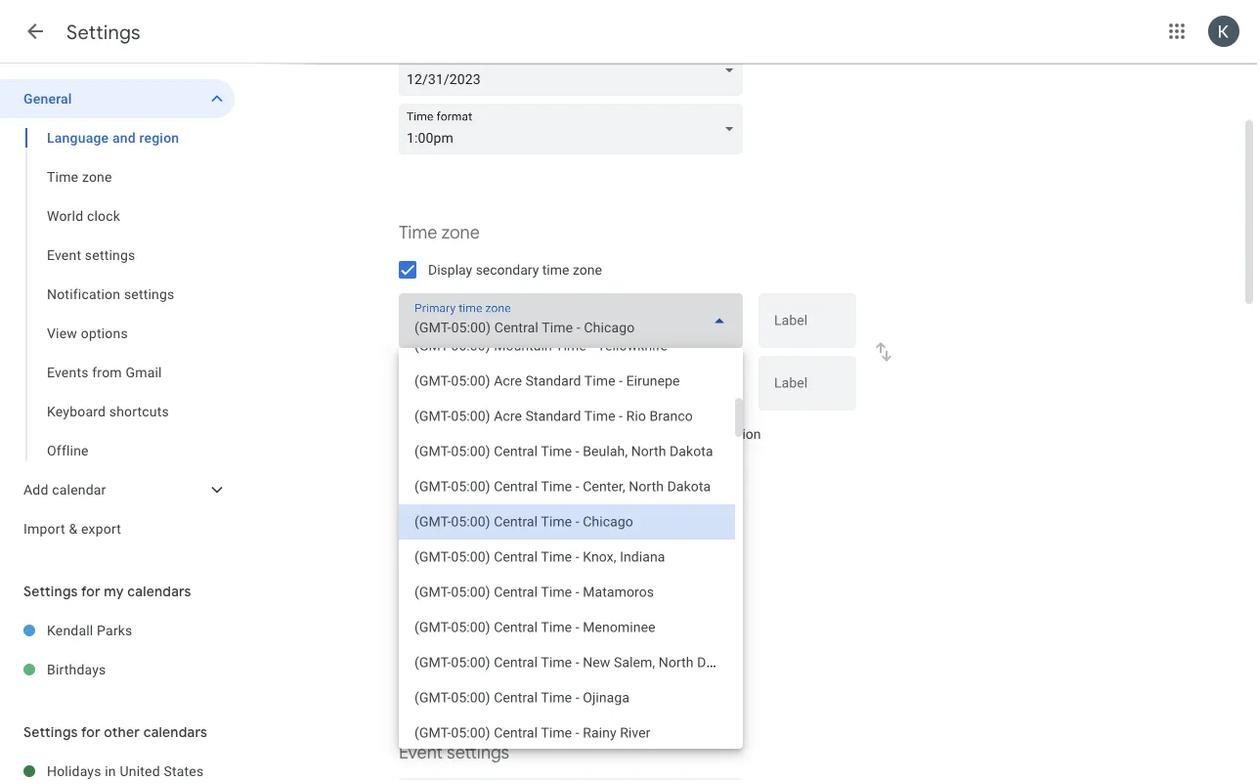 Task type: vqa. For each thing, say whether or not it's contained in the screenshot.
29 element
no



Task type: locate. For each thing, give the bounding box(es) containing it.
holidays in united states tree item
[[0, 752, 235, 780]]

clock right world
[[503, 596, 535, 612]]

clock up show world clock
[[450, 556, 492, 578]]

1 vertical spatial time zone
[[399, 221, 480, 243]]

(gmt minus 05:00)acre standard time - eirunepe option
[[399, 364, 735, 399]]

tree containing general
[[0, 79, 235, 548]]

1 horizontal spatial my
[[516, 426, 534, 442]]

settings for my calendars tree
[[0, 611, 235, 689]]

None field
[[399, 45, 751, 96], [399, 104, 751, 154], [399, 293, 743, 348], [399, 45, 751, 96], [399, 104, 751, 154], [399, 293, 743, 348]]

to left current on the right of page
[[650, 426, 662, 442]]

0 horizontal spatial event
[[47, 247, 81, 263]]

1 to from the left
[[455, 426, 467, 442]]

0 vertical spatial for
[[81, 583, 100, 600]]

tree
[[0, 79, 235, 548]]

(gmt minus 05:00)central time - new salem, north dakota option
[[399, 646, 735, 681]]

1 vertical spatial for
[[81, 723, 100, 741]]

1 horizontal spatial to
[[650, 426, 662, 442]]

1 vertical spatial time
[[587, 426, 614, 442]]

time down language
[[47, 169, 78, 185]]

0 vertical spatial clock
[[87, 208, 120, 224]]

1 vertical spatial my
[[104, 583, 124, 600]]

settings for settings
[[66, 20, 141, 44]]

show world clock
[[428, 596, 535, 612]]

0 vertical spatial time
[[542, 262, 569, 278]]

calendars up states
[[143, 723, 207, 741]]

(gmt minus 05:00)central time - ojinaga option
[[399, 681, 735, 716]]

ask to update my primary time zone to current location
[[428, 426, 761, 442]]

time zone
[[47, 169, 112, 185], [399, 221, 480, 243]]

1 horizontal spatial event settings
[[399, 742, 509, 764]]

0 vertical spatial world clock
[[47, 208, 120, 224]]

1 vertical spatial event
[[399, 742, 443, 764]]

settings heading
[[66, 20, 141, 44]]

2 for from the top
[[81, 723, 100, 741]]

0 horizontal spatial time
[[47, 169, 78, 185]]

0 vertical spatial settings
[[66, 20, 141, 44]]

events
[[47, 364, 89, 380]]

for left other
[[81, 723, 100, 741]]

clock
[[87, 208, 120, 224], [450, 556, 492, 578], [503, 596, 535, 612]]

2 to from the left
[[650, 426, 662, 442]]

group
[[0, 118, 235, 470]]

(gmt minus 05:00)central time - beulah, north dakota option
[[399, 435, 735, 470]]

options
[[81, 325, 128, 341]]

settings up kendall on the left bottom
[[23, 583, 78, 600]]

world
[[465, 596, 499, 612]]

to right ask on the bottom
[[455, 426, 467, 442]]

my up parks
[[104, 583, 124, 600]]

works
[[608, 466, 640, 480]]

calendar
[[559, 466, 605, 480]]

2 vertical spatial settings
[[447, 742, 509, 764]]

settings for settings for my calendars
[[23, 583, 78, 600]]

1 vertical spatial time
[[399, 221, 437, 243]]

0 vertical spatial time
[[47, 169, 78, 185]]

0 vertical spatial calendars
[[127, 583, 191, 600]]

keyboard
[[47, 403, 106, 419]]

0 horizontal spatial time zone
[[47, 169, 112, 185]]

0 vertical spatial event
[[47, 247, 81, 263]]

0 vertical spatial my
[[516, 426, 534, 442]]

1 vertical spatial event settings
[[399, 742, 509, 764]]

time inside group
[[47, 169, 78, 185]]

world clock up show
[[399, 556, 492, 578]]

for
[[81, 583, 100, 600], [81, 723, 100, 741]]

calendars up kendall parks tree item
[[127, 583, 191, 600]]

display
[[428, 262, 472, 278]]

go back image
[[23, 20, 47, 43]]

(gmt minus 05:00)central time - rainy river option
[[399, 716, 735, 751]]

my
[[516, 426, 534, 442], [104, 583, 124, 600]]

clock up notification settings
[[87, 208, 120, 224]]

world
[[47, 208, 83, 224], [399, 556, 446, 578]]

learn
[[399, 466, 428, 480]]

world inside tree
[[47, 208, 83, 224]]

settings
[[66, 20, 141, 44], [23, 583, 78, 600], [23, 723, 78, 741]]

zone down language and region
[[82, 169, 112, 185]]

1 vertical spatial world clock
[[399, 556, 492, 578]]

shortcuts
[[109, 403, 169, 419]]

1 horizontal spatial clock
[[450, 556, 492, 578]]

event
[[47, 247, 81, 263], [399, 742, 443, 764]]

from
[[92, 364, 122, 380]]

(gmt minus 05:00)acre standard time - rio branco option
[[399, 399, 735, 435]]

settings up general tree item
[[66, 20, 141, 44]]

export
[[81, 521, 121, 537]]

(gmt minus 05:00)central time - matamoros option
[[399, 575, 735, 611]]

world clock
[[47, 208, 120, 224], [399, 556, 492, 578]]

to
[[455, 426, 467, 442], [650, 426, 662, 442]]

2 vertical spatial settings
[[23, 723, 78, 741]]

calendars
[[127, 583, 191, 600], [143, 723, 207, 741]]

1 horizontal spatial time zone
[[399, 221, 480, 243]]

calendar
[[52, 482, 106, 498]]

holidays in united states
[[47, 763, 204, 779]]

event settings
[[47, 247, 135, 263], [399, 742, 509, 764]]

0 horizontal spatial world
[[47, 208, 83, 224]]

for up kendall parks
[[81, 583, 100, 600]]

1 for from the top
[[81, 583, 100, 600]]

events from gmail
[[47, 364, 162, 380]]

parks
[[97, 622, 133, 638]]

time zone down language
[[47, 169, 112, 185]]

(gmt minus 05:00)central time - center, north dakota option
[[399, 470, 735, 505]]

settings up holidays
[[23, 723, 78, 741]]

import
[[23, 521, 65, 537]]

birthdays
[[47, 661, 106, 678]]

google
[[519, 466, 556, 480]]

my right update
[[516, 426, 534, 442]]

time right secondary on the top left
[[542, 262, 569, 278]]

world clock up notification
[[47, 208, 120, 224]]

0 horizontal spatial world clock
[[47, 208, 120, 224]]

time zone up display
[[399, 221, 480, 243]]

0 horizontal spatial to
[[455, 426, 467, 442]]

for for my
[[81, 583, 100, 600]]

birthdays link
[[47, 650, 235, 689]]

view options
[[47, 325, 128, 341]]

settings
[[85, 247, 135, 263], [124, 286, 174, 302], [447, 742, 509, 764]]

(gmt minus 05:00)central time - chicago option
[[399, 505, 735, 540]]

0 horizontal spatial clock
[[87, 208, 120, 224]]

0 vertical spatial time zone
[[47, 169, 112, 185]]

world up show
[[399, 556, 446, 578]]

calendars for settings for my calendars
[[127, 583, 191, 600]]

1 horizontal spatial world
[[399, 556, 446, 578]]

1 horizontal spatial time
[[399, 221, 437, 243]]

calendars for settings for other calendars
[[143, 723, 207, 741]]

world down language
[[47, 208, 83, 224]]

0 vertical spatial event settings
[[47, 247, 135, 263]]

time
[[47, 169, 78, 185], [399, 221, 437, 243]]

1 vertical spatial settings
[[124, 286, 174, 302]]

1 horizontal spatial event
[[399, 742, 443, 764]]

time
[[542, 262, 569, 278], [587, 426, 614, 442]]

0 horizontal spatial event settings
[[47, 247, 135, 263]]

zone
[[82, 169, 112, 185], [441, 221, 480, 243], [573, 262, 602, 278], [618, 426, 647, 442]]

settings for settings for other calendars
[[23, 723, 78, 741]]

1 horizontal spatial world clock
[[399, 556, 492, 578]]

time right primary
[[587, 426, 614, 442]]

location
[[712, 426, 761, 442]]

1 vertical spatial settings
[[23, 583, 78, 600]]

time up display
[[399, 221, 437, 243]]

2 horizontal spatial clock
[[503, 596, 535, 612]]

1 vertical spatial clock
[[450, 556, 492, 578]]

1 vertical spatial calendars
[[143, 723, 207, 741]]

Label for primary time zone. text field
[[774, 314, 841, 341]]

update
[[470, 426, 512, 442]]

0 vertical spatial world
[[47, 208, 83, 224]]



Task type: describe. For each thing, give the bounding box(es) containing it.
gmail
[[126, 364, 162, 380]]

and
[[112, 130, 136, 146]]

show
[[428, 596, 462, 612]]

united
[[120, 763, 160, 779]]

(gmt minus 05:00)central time - knox, indiana option
[[399, 540, 735, 575]]

2 vertical spatial clock
[[503, 596, 535, 612]]

offline
[[47, 442, 89, 459]]

1 vertical spatial world
[[399, 556, 446, 578]]

notification settings
[[47, 286, 174, 302]]

general tree item
[[0, 79, 235, 118]]

current
[[666, 426, 709, 442]]

kendall
[[47, 622, 93, 638]]

clock inside tree
[[87, 208, 120, 224]]

&
[[69, 521, 78, 537]]

display secondary time zone
[[428, 262, 602, 278]]

0 horizontal spatial my
[[104, 583, 124, 600]]

holidays in united states link
[[47, 752, 235, 780]]

add
[[23, 482, 48, 498]]

group containing language and region
[[0, 118, 235, 470]]

holidays
[[47, 763, 101, 779]]

language and region
[[47, 130, 179, 146]]

zone up display
[[441, 221, 480, 243]]

add calendar
[[23, 482, 106, 498]]

kendall parks
[[47, 622, 133, 638]]

more
[[431, 466, 458, 480]]

in
[[105, 763, 116, 779]]

notification
[[47, 286, 120, 302]]

1 horizontal spatial time
[[587, 426, 614, 442]]

0 vertical spatial settings
[[85, 247, 135, 263]]

settings for my calendars
[[23, 583, 191, 600]]

across
[[643, 466, 678, 480]]

birthdays tree item
[[0, 650, 235, 689]]

other
[[104, 723, 140, 741]]

primary
[[537, 426, 584, 442]]

Label for secondary time zone. text field
[[774, 377, 841, 404]]

(gmt minus 05:00)central time - menominee option
[[399, 611, 735, 646]]

(gmt minus 06:00)mountain time - yellowknife option
[[399, 329, 735, 364]]

region
[[139, 130, 179, 146]]

event inside tree
[[47, 247, 81, 263]]

view
[[47, 325, 77, 341]]

ask
[[428, 426, 451, 442]]

about
[[461, 466, 491, 480]]

world clock inside tree
[[47, 208, 120, 224]]

how
[[494, 466, 516, 480]]

secondary
[[476, 262, 539, 278]]

keyboard shortcuts
[[47, 403, 169, 419]]

language
[[47, 130, 109, 146]]

settings for other calendars
[[23, 723, 207, 741]]

zone up (gmt minus 06:00)mountain time - yellowknife option
[[573, 262, 602, 278]]

states
[[164, 763, 204, 779]]

kendall parks tree item
[[0, 611, 235, 650]]

zone inside tree
[[82, 169, 112, 185]]

zone up works
[[618, 426, 647, 442]]

for for other
[[81, 723, 100, 741]]

0 horizontal spatial time
[[542, 262, 569, 278]]

general
[[23, 90, 72, 107]]

time zone inside group
[[47, 169, 112, 185]]

import & export
[[23, 521, 121, 537]]

learn more about how google calendar works across
[[399, 466, 681, 480]]

event settings inside group
[[47, 247, 135, 263]]



